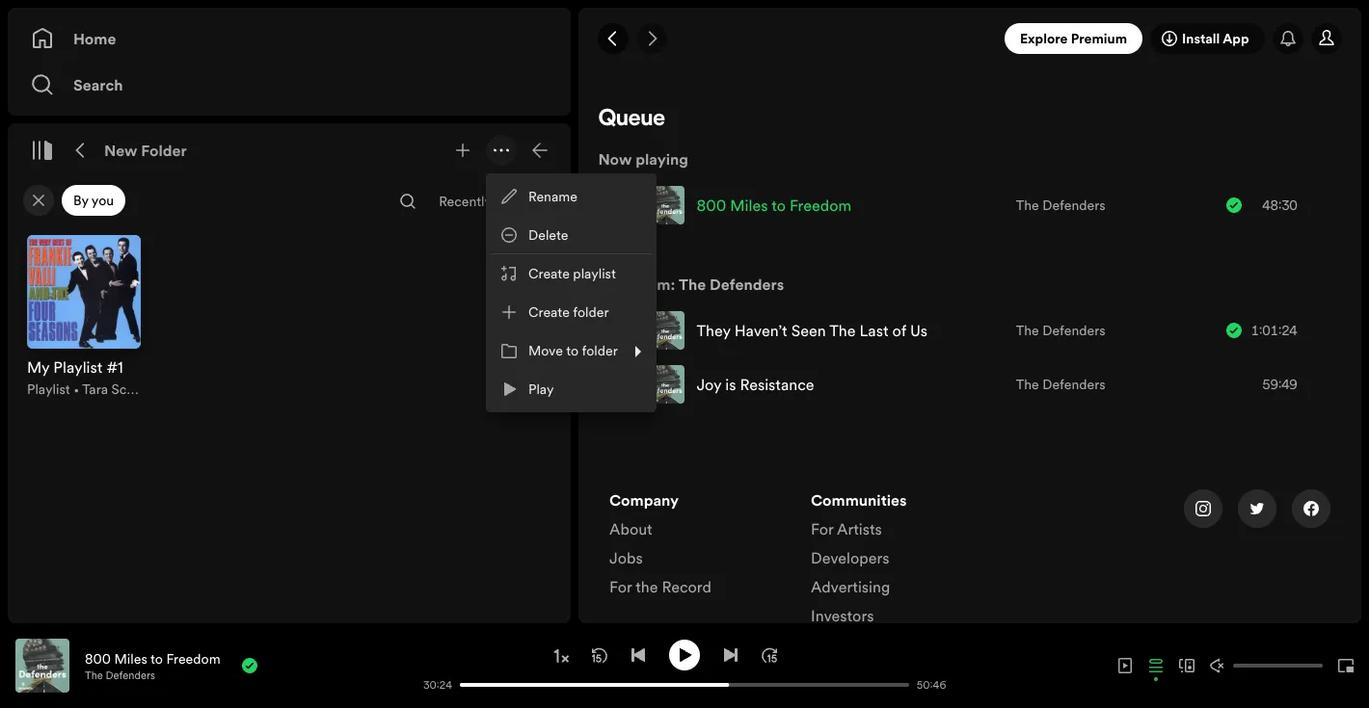 Task type: describe. For each thing, give the bounding box(es) containing it.
2 the defenders from the top
[[1016, 321, 1106, 340]]

next from: the defenders
[[598, 274, 784, 295]]

•
[[73, 380, 79, 399]]

joy is resistance
[[697, 374, 815, 395]]

twitter image
[[1250, 502, 1265, 517]]

list containing company
[[610, 490, 788, 606]]

new folder button
[[100, 135, 191, 166]]

group inside main element
[[15, 224, 152, 411]]

30:24
[[423, 678, 453, 693]]

home
[[73, 28, 116, 49]]

delete
[[529, 226, 568, 245]]

facebook image
[[1304, 502, 1319, 517]]

800 miles to freedom cell
[[647, 179, 859, 231]]

added
[[495, 192, 535, 211]]

install app link
[[1151, 23, 1265, 54]]

app
[[1223, 29, 1250, 48]]

previous image
[[631, 648, 646, 663]]

developers link
[[811, 548, 890, 577]]

by
[[73, 191, 88, 210]]

go back image
[[606, 31, 622, 46]]

1:01:24 cell
[[1226, 305, 1325, 357]]

list containing communities
[[811, 490, 990, 656]]

search in your library image
[[400, 194, 416, 209]]

you
[[91, 191, 114, 210]]

50:46
[[917, 678, 946, 693]]

59:49
[[1263, 375, 1298, 394]]

company
[[610, 490, 679, 511]]

about
[[610, 519, 653, 540]]

explore premium button
[[1005, 23, 1143, 54]]

search
[[73, 74, 123, 95]]

create for create playlist
[[529, 264, 570, 284]]

communities
[[811, 490, 907, 511]]

queue
[[598, 108, 665, 131]]

new
[[104, 140, 137, 161]]

800 miles to freedom link
[[85, 650, 220, 669]]

spotify – play queue element
[[579, 108, 1362, 709]]

they
[[697, 320, 731, 341]]

from:
[[636, 274, 675, 295]]

next image
[[723, 648, 739, 663]]

create folder button
[[490, 293, 653, 332]]

playing
[[636, 149, 689, 170]]

home link
[[31, 19, 548, 58]]

move
[[529, 341, 563, 361]]

folder
[[141, 140, 187, 161]]

they haven't seen the last of us cell
[[647, 305, 936, 357]]

developers
[[811, 548, 890, 569]]

investors
[[811, 606, 874, 627]]

defenders inside 800 miles to freedom the defenders
[[106, 669, 155, 683]]

create folder
[[529, 303, 609, 322]]

the defenders for 800 miles to freedom
[[1016, 196, 1106, 215]]

folder inside button
[[573, 303, 609, 322]]

play image
[[677, 648, 692, 663]]

create playlist button
[[490, 255, 653, 293]]

recently added
[[439, 192, 535, 211]]

1:01:24
[[1252, 321, 1298, 340]]

800 for 800 miles to freedom the defenders
[[85, 650, 111, 669]]

to inside dropdown button
[[566, 341, 579, 361]]

miles for 800 miles to freedom the defenders
[[114, 650, 147, 669]]

rename
[[529, 187, 578, 206]]

by you
[[73, 191, 114, 210]]

of
[[893, 320, 907, 341]]

communities for artists developers advertising investors
[[811, 490, 907, 627]]

to for 800 miles to freedom the defenders
[[150, 650, 163, 669]]

next
[[598, 274, 633, 295]]

what's new image
[[1280, 31, 1296, 46]]

create playlist
[[529, 264, 616, 284]]

record
[[662, 577, 712, 598]]

skip back 15 seconds image
[[592, 648, 608, 663]]

the inside 800 miles to freedom the defenders
[[85, 669, 103, 683]]

59:49 cell
[[1226, 359, 1325, 411]]



Task type: vqa. For each thing, say whether or not it's contained in the screenshot.
topmost The For
yes



Task type: locate. For each thing, give the bounding box(es) containing it.
rename button
[[490, 177, 653, 216]]

seen
[[791, 320, 826, 341]]

0 horizontal spatial 800
[[85, 650, 111, 669]]

to inside cell
[[772, 195, 786, 216]]

1 vertical spatial miles
[[114, 650, 147, 669]]

jobs
[[610, 548, 643, 569]]

1 horizontal spatial freedom
[[790, 195, 852, 216]]

about link
[[610, 519, 653, 548]]

move to folder button
[[490, 332, 653, 370]]

menu containing rename
[[486, 174, 657, 413]]

1 horizontal spatial to
[[566, 341, 579, 361]]

change speed image
[[552, 647, 571, 666]]

to inside 800 miles to freedom the defenders
[[150, 650, 163, 669]]

48:30 cell
[[1226, 179, 1325, 231]]

the defenders for joy is resistance
[[1016, 375, 1106, 394]]

freedom for 800 miles to freedom
[[790, 195, 852, 216]]

2 vertical spatial the defenders
[[1016, 375, 1106, 394]]

company about jobs for the record
[[610, 490, 712, 598]]

3 the defenders from the top
[[1016, 375, 1106, 394]]

800 inside 800 miles to freedom the defenders
[[85, 650, 111, 669]]

for inside communities for artists developers advertising investors
[[811, 519, 834, 540]]

player controls element
[[280, 640, 956, 693]]

1 create from the top
[[529, 264, 570, 284]]

1 vertical spatial freedom
[[166, 650, 220, 669]]

joy
[[697, 374, 722, 395]]

800 miles to freedom the defenders
[[85, 650, 220, 683]]

top bar and user menu element
[[579, 8, 1362, 69]]

800 inside cell
[[697, 195, 726, 216]]

miles inside 800 miles to freedom the defenders
[[114, 650, 147, 669]]

create for create folder
[[529, 303, 570, 322]]

1 horizontal spatial miles
[[730, 195, 768, 216]]

freedom for 800 miles to freedom the defenders
[[166, 650, 220, 669]]

cell
[[616, 305, 631, 357]]

Recently Added, Grid view field
[[424, 186, 567, 217]]

defenders
[[1043, 196, 1106, 215], [710, 274, 784, 295], [1043, 321, 1106, 340], [1043, 375, 1106, 394], [106, 669, 155, 683]]

advertising link
[[811, 577, 890, 606]]

connect to a device image
[[1180, 659, 1195, 674]]

0 horizontal spatial to
[[150, 650, 163, 669]]

2 create from the top
[[529, 303, 570, 322]]

now playing view image
[[45, 648, 61, 664]]

folder down create folder button
[[582, 341, 618, 361]]

instagram image
[[1196, 502, 1211, 517]]

play button
[[490, 370, 653, 409]]

search link
[[31, 66, 548, 104]]

48:30
[[1263, 196, 1298, 215]]

1 vertical spatial folder
[[582, 341, 618, 361]]

0 horizontal spatial list
[[610, 490, 788, 606]]

800 right now playing view icon
[[85, 650, 111, 669]]

800
[[697, 195, 726, 216], [85, 650, 111, 669]]

freedom
[[790, 195, 852, 216], [166, 650, 220, 669]]

clear filters image
[[31, 193, 46, 208]]

1 vertical spatial to
[[566, 341, 579, 361]]

advertising
[[811, 577, 890, 598]]

haven't
[[735, 320, 788, 341]]

freedom inside 800 miles to freedom the defenders
[[166, 650, 220, 669]]

playlist
[[573, 264, 616, 284]]

2 vertical spatial to
[[150, 650, 163, 669]]

for inside company about jobs for the record
[[610, 577, 632, 598]]

create up "move"
[[529, 303, 570, 322]]

install app
[[1182, 29, 1250, 48]]

for artists link
[[811, 519, 882, 548]]

resistance
[[740, 374, 815, 395]]

1 list from the left
[[610, 490, 788, 606]]

joy is resistance cell
[[647, 359, 822, 411]]

for
[[811, 519, 834, 540], [610, 577, 632, 598]]

miles for 800 miles to freedom
[[730, 195, 768, 216]]

recently
[[439, 192, 492, 211]]

artists
[[837, 519, 882, 540]]

0 vertical spatial folder
[[573, 303, 609, 322]]

1 horizontal spatial list
[[811, 490, 990, 656]]

for the record link
[[610, 577, 712, 606]]

to
[[772, 195, 786, 216], [566, 341, 579, 361], [150, 650, 163, 669]]

0 vertical spatial to
[[772, 195, 786, 216]]

0 vertical spatial create
[[529, 264, 570, 284]]

0 vertical spatial the defenders
[[1016, 196, 1106, 215]]

freedom inside cell
[[790, 195, 852, 216]]

the defenders link
[[1016, 196, 1106, 215], [679, 274, 784, 295], [1016, 321, 1106, 340], [1016, 375, 1106, 394], [85, 669, 155, 683]]

miles
[[730, 195, 768, 216], [114, 650, 147, 669]]

800 for 800 miles to freedom
[[697, 195, 726, 216]]

1 vertical spatial create
[[529, 303, 570, 322]]

2 horizontal spatial to
[[772, 195, 786, 216]]

is
[[726, 374, 736, 395]]

0 vertical spatial miles
[[730, 195, 768, 216]]

now playing: 800 miles to freedom by the defenders footer
[[15, 639, 414, 693]]

1 the defenders from the top
[[1016, 196, 1106, 215]]

for left the
[[610, 577, 632, 598]]

volume off image
[[1210, 659, 1226, 674]]

last
[[860, 320, 889, 341]]

move to folder
[[529, 341, 618, 361]]

2 list from the left
[[811, 490, 990, 656]]

delete button
[[490, 216, 653, 255]]

the
[[636, 577, 658, 598]]

800 miles to freedom
[[697, 195, 852, 216]]

new folder
[[104, 140, 187, 161]]

play
[[529, 380, 554, 399]]

800 up next from: the defenders
[[697, 195, 726, 216]]

now playing
[[598, 149, 689, 170]]

None search field
[[393, 186, 424, 217]]

jobs link
[[610, 548, 643, 577]]

now
[[598, 149, 632, 170]]

1 vertical spatial for
[[610, 577, 632, 598]]

0 vertical spatial freedom
[[790, 195, 852, 216]]

main element
[[8, 8, 571, 624]]

menu
[[486, 174, 657, 413]]

0 horizontal spatial freedom
[[166, 650, 220, 669]]

1 vertical spatial the defenders
[[1016, 321, 1106, 340]]

us
[[910, 320, 928, 341]]

create down delete
[[529, 264, 570, 284]]

none search field inside main element
[[393, 186, 424, 217]]

miles inside cell
[[730, 195, 768, 216]]

the defenders
[[1016, 196, 1106, 215], [1016, 321, 1106, 340], [1016, 375, 1106, 394]]

group
[[15, 224, 152, 411]]

create
[[529, 264, 570, 284], [529, 303, 570, 322]]

0 horizontal spatial for
[[610, 577, 632, 598]]

0 vertical spatial for
[[811, 519, 834, 540]]

to for 800 miles to freedom
[[772, 195, 786, 216]]

for left artists
[[811, 519, 834, 540]]

list
[[610, 490, 788, 606], [811, 490, 990, 656]]

playlist •
[[27, 380, 82, 399]]

playlist
[[27, 380, 70, 399]]

folder
[[573, 303, 609, 322], [582, 341, 618, 361]]

the inside cell
[[830, 320, 856, 341]]

investors link
[[811, 606, 874, 635]]

1 horizontal spatial for
[[811, 519, 834, 540]]

they haven't seen the last of us
[[697, 320, 928, 341]]

explore
[[1020, 29, 1068, 48]]

the
[[1016, 196, 1039, 215], [679, 274, 706, 295], [830, 320, 856, 341], [1016, 321, 1039, 340], [1016, 375, 1039, 394], [85, 669, 103, 683]]

folder down next
[[573, 303, 609, 322]]

go forward image
[[645, 31, 660, 46]]

1 vertical spatial 800
[[85, 650, 111, 669]]

install
[[1182, 29, 1220, 48]]

explore premium
[[1020, 29, 1127, 48]]

0 horizontal spatial miles
[[114, 650, 147, 669]]

skip forward 15 seconds image
[[762, 648, 777, 663]]

0 vertical spatial 800
[[697, 195, 726, 216]]

folder inside dropdown button
[[582, 341, 618, 361]]

group containing playlist
[[15, 224, 152, 411]]

premium
[[1071, 29, 1127, 48]]

By you checkbox
[[62, 185, 126, 216]]

1 horizontal spatial 800
[[697, 195, 726, 216]]



